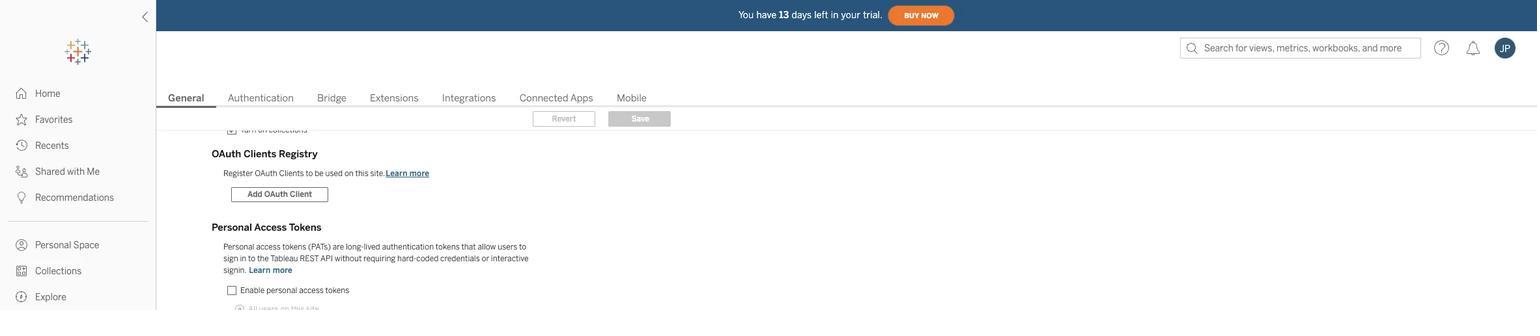Task type: vqa. For each thing, say whether or not it's contained in the screenshot.
the Alerts
no



Task type: locate. For each thing, give the bounding box(es) containing it.
learn inside "link"
[[249, 266, 271, 276]]

clients
[[244, 149, 276, 160], [279, 169, 304, 178]]

1 vertical spatial oauth
[[255, 169, 277, 178]]

navigation containing general
[[156, 89, 1537, 108]]

allow
[[478, 243, 496, 252]]

clients down registry
[[279, 169, 304, 178]]

3 by text only_f5he34f image from the top
[[16, 192, 27, 204]]

2 by text only_f5he34f image from the top
[[16, 140, 27, 152]]

0 horizontal spatial more
[[273, 266, 293, 276]]

by text only_f5he34f image left personal space
[[16, 240, 27, 251]]

4 by text only_f5he34f image from the top
[[16, 240, 27, 251]]

by text only_f5he34f image inside shared with me link
[[16, 166, 27, 178]]

tokens up tableau
[[282, 243, 306, 252]]

1 horizontal spatial to
[[306, 169, 313, 178]]

1 vertical spatial learn more link
[[248, 266, 293, 276]]

main content
[[156, 61, 1537, 311]]

by text only_f5he34f image inside recommendations link
[[16, 192, 27, 204]]

your
[[841, 9, 861, 21]]

0 vertical spatial access
[[256, 243, 281, 252]]

in
[[831, 9, 839, 21], [240, 255, 246, 264]]

this
[[355, 169, 369, 178]]

by text only_f5he34f image inside personal space link
[[16, 240, 27, 251]]

on right turn
[[258, 126, 267, 135]]

you
[[739, 9, 754, 21]]

personal access tokens (pats) are long-lived authentication tokens that allow users to sign in to the tableau rest api without requiring hard-coded credentials or interactive signin.
[[223, 243, 529, 276]]

by text only_f5he34f image left home
[[16, 88, 27, 100]]

tokens
[[282, 243, 306, 252], [436, 243, 460, 252], [325, 287, 349, 296]]

0 horizontal spatial in
[[240, 255, 246, 264]]

by text only_f5he34f image inside the collections link
[[16, 266, 27, 277]]

by text only_f5he34f image
[[16, 88, 27, 100], [16, 166, 27, 178], [16, 192, 27, 204], [16, 240, 27, 251], [16, 266, 27, 277]]

more
[[410, 169, 429, 178], [273, 266, 293, 276]]

1 horizontal spatial learn more link
[[385, 169, 430, 179]]

2 horizontal spatial tokens
[[436, 243, 460, 252]]

on
[[258, 126, 267, 135], [345, 169, 354, 178]]

personal
[[212, 222, 252, 234], [35, 240, 71, 251], [223, 243, 254, 252]]

1 by text only_f5he34f image from the top
[[16, 114, 27, 126]]

by text only_f5he34f image for home
[[16, 88, 27, 100]]

to
[[306, 169, 313, 178], [519, 243, 526, 252], [248, 255, 255, 264]]

by text only_f5he34f image for recommendations
[[16, 192, 27, 204]]

buy
[[904, 11, 919, 20]]

oauth
[[212, 149, 241, 160], [255, 169, 277, 178], [264, 190, 288, 199]]

oauth right add
[[264, 190, 288, 199]]

signin.
[[223, 266, 247, 276]]

be
[[315, 169, 324, 178]]

0 horizontal spatial to
[[248, 255, 255, 264]]

1 vertical spatial by text only_f5he34f image
[[16, 140, 27, 152]]

to left the the
[[248, 255, 255, 264]]

2 vertical spatial by text only_f5he34f image
[[16, 292, 27, 304]]

requiring
[[364, 255, 396, 264]]

by text only_f5he34f image inside explore link
[[16, 292, 27, 304]]

oauth down oauth clients registry
[[255, 169, 277, 178]]

space
[[73, 240, 99, 251]]

are
[[333, 243, 344, 252]]

access right personal
[[299, 287, 324, 296]]

0 horizontal spatial tokens
[[282, 243, 306, 252]]

0 horizontal spatial access
[[256, 243, 281, 252]]

you have 13 days left in your trial.
[[739, 9, 883, 21]]

2 horizontal spatial to
[[519, 243, 526, 252]]

1 horizontal spatial access
[[299, 287, 324, 296]]

by text only_f5he34f image for collections
[[16, 266, 27, 277]]

learn more link right this
[[385, 169, 430, 179]]

main navigation. press the up and down arrow keys to access links. element
[[0, 81, 156, 311]]

access up the the
[[256, 243, 281, 252]]

more right site.
[[410, 169, 429, 178]]

oauth up register
[[212, 149, 241, 160]]

authentication
[[382, 243, 434, 252]]

by text only_f5he34f image
[[16, 114, 27, 126], [16, 140, 27, 152], [16, 292, 27, 304]]

by text only_f5he34f image left collections
[[16, 266, 27, 277]]

navigation
[[156, 89, 1537, 108]]

learn more link down the the
[[248, 266, 293, 276]]

by text only_f5he34f image inside favorites link
[[16, 114, 27, 126]]

buy now
[[904, 11, 939, 20]]

used
[[325, 169, 343, 178]]

1 vertical spatial access
[[299, 287, 324, 296]]

3 by text only_f5he34f image from the top
[[16, 292, 27, 304]]

2 by text only_f5he34f image from the top
[[16, 166, 27, 178]]

revert button
[[533, 111, 595, 127]]

learn right site.
[[386, 169, 408, 178]]

0 vertical spatial more
[[410, 169, 429, 178]]

1 vertical spatial in
[[240, 255, 246, 264]]

learn more link
[[385, 169, 430, 179], [248, 266, 293, 276]]

users
[[498, 243, 517, 252]]

personal inside main navigation. press the up and down arrow keys to access links. element
[[35, 240, 71, 251]]

1 by text only_f5he34f image from the top
[[16, 88, 27, 100]]

by text only_f5he34f image inside home link
[[16, 88, 27, 100]]

learn more link for registry
[[385, 169, 430, 179]]

enable
[[240, 287, 265, 296]]

sub-spaces tab list
[[156, 91, 1537, 108]]

0 vertical spatial by text only_f5he34f image
[[16, 114, 27, 126]]

13
[[779, 9, 789, 21]]

the
[[257, 255, 269, 264]]

1 horizontal spatial on
[[345, 169, 354, 178]]

1 horizontal spatial more
[[410, 169, 429, 178]]

api
[[320, 255, 333, 264]]

1 vertical spatial clients
[[279, 169, 304, 178]]

tokens up the credentials
[[436, 243, 460, 252]]

2 vertical spatial oauth
[[264, 190, 288, 199]]

on left this
[[345, 169, 354, 178]]

1 horizontal spatial learn
[[386, 169, 408, 178]]

clients down turn
[[244, 149, 276, 160]]

in right left
[[831, 9, 839, 21]]

1 vertical spatial learn
[[249, 266, 271, 276]]

1 vertical spatial to
[[519, 243, 526, 252]]

by text only_f5he34f image inside recents link
[[16, 140, 27, 152]]

1 vertical spatial more
[[273, 266, 293, 276]]

more down tableau
[[273, 266, 293, 276]]

buy now button
[[888, 5, 955, 26]]

or
[[482, 255, 489, 264]]

authentication
[[228, 92, 294, 104]]

learn
[[386, 169, 408, 178], [249, 266, 271, 276]]

site.
[[370, 169, 385, 178]]

oauth for register
[[255, 169, 277, 178]]

personal for personal space
[[35, 240, 71, 251]]

oauth inside button
[[264, 190, 288, 199]]

turn
[[240, 126, 256, 135]]

in right sign in the bottom left of the page
[[240, 255, 246, 264]]

by text only_f5he34f image left favorites
[[16, 114, 27, 126]]

with
[[67, 167, 85, 178]]

by text only_f5he34f image left explore
[[16, 292, 27, 304]]

enable personal access tokens
[[240, 287, 349, 296]]

0 vertical spatial learn more link
[[385, 169, 430, 179]]

by text only_f5he34f image left recents
[[16, 140, 27, 152]]

collections
[[35, 266, 82, 277]]

favorites
[[35, 115, 73, 126]]

by text only_f5he34f image left recommendations
[[16, 192, 27, 204]]

trial.
[[863, 9, 883, 21]]

0 vertical spatial on
[[258, 126, 267, 135]]

recommendations
[[35, 193, 114, 204]]

access
[[256, 243, 281, 252], [299, 287, 324, 296]]

0 vertical spatial oauth
[[212, 149, 241, 160]]

0 vertical spatial in
[[831, 9, 839, 21]]

personal space
[[35, 240, 99, 251]]

bridge
[[317, 92, 347, 104]]

main content containing general
[[156, 61, 1537, 311]]

0 horizontal spatial learn
[[249, 266, 271, 276]]

have
[[757, 9, 777, 21]]

1 vertical spatial on
[[345, 169, 354, 178]]

lived
[[364, 243, 380, 252]]

1 horizontal spatial tokens
[[325, 287, 349, 296]]

tokens down api
[[325, 287, 349, 296]]

by text only_f5he34f image left shared at the left of page
[[16, 166, 27, 178]]

personal access tokens
[[212, 222, 322, 234]]

that
[[461, 243, 476, 252]]

personal inside personal access tokens (pats) are long-lived authentication tokens that allow users to sign in to the tableau rest api without requiring hard-coded credentials or interactive signin.
[[223, 243, 254, 252]]

in inside personal access tokens (pats) are long-lived authentication tokens that allow users to sign in to the tableau rest api without requiring hard-coded credentials or interactive signin.
[[240, 255, 246, 264]]

0 vertical spatial clients
[[244, 149, 276, 160]]

0 horizontal spatial clients
[[244, 149, 276, 160]]

to left be
[[306, 169, 313, 178]]

learn down the the
[[249, 266, 271, 276]]

5 by text only_f5he34f image from the top
[[16, 266, 27, 277]]

to right users at the bottom left of page
[[519, 243, 526, 252]]

0 horizontal spatial learn more link
[[248, 266, 293, 276]]

now
[[921, 11, 939, 20]]

collections
[[269, 126, 307, 135]]

sign
[[223, 255, 238, 264]]



Task type: describe. For each thing, give the bounding box(es) containing it.
extensions
[[370, 92, 419, 104]]

hard-
[[397, 255, 416, 264]]

personal space link
[[0, 233, 156, 259]]

tokens
[[289, 222, 322, 234]]

(pats)
[[308, 243, 331, 252]]

register
[[223, 169, 253, 178]]

tableau
[[270, 255, 298, 264]]

0 horizontal spatial on
[[258, 126, 267, 135]]

mobile
[[617, 92, 647, 104]]

connected
[[520, 92, 568, 104]]

oauth clients registry
[[212, 149, 318, 160]]

recents link
[[0, 133, 156, 159]]

home link
[[0, 81, 156, 107]]

apps
[[570, 92, 593, 104]]

navigation panel element
[[0, 39, 156, 311]]

me
[[87, 167, 100, 178]]

favorites link
[[0, 107, 156, 133]]

1 horizontal spatial in
[[831, 9, 839, 21]]

turn on collections
[[240, 126, 307, 135]]

revert
[[552, 115, 576, 124]]

explore
[[35, 292, 66, 304]]

home
[[35, 89, 60, 100]]

by text only_f5he34f image for personal space
[[16, 240, 27, 251]]

personal for personal access tokens
[[212, 222, 252, 234]]

more inside "link"
[[273, 266, 293, 276]]

client
[[290, 190, 312, 199]]

registry
[[279, 149, 318, 160]]

without
[[335, 255, 362, 264]]

by text only_f5he34f image for recents
[[16, 140, 27, 152]]

long-
[[346, 243, 364, 252]]

recommendations link
[[0, 185, 156, 211]]

by text only_f5he34f image for shared with me
[[16, 166, 27, 178]]

add oauth client
[[248, 190, 312, 199]]

coded
[[416, 255, 439, 264]]

connected apps
[[520, 92, 593, 104]]

1 horizontal spatial clients
[[279, 169, 304, 178]]

rest
[[300, 255, 319, 264]]

0 vertical spatial to
[[306, 169, 313, 178]]

oauth for add
[[264, 190, 288, 199]]

collections link
[[0, 259, 156, 285]]

shared
[[35, 167, 65, 178]]

left
[[814, 9, 828, 21]]

personal
[[266, 287, 297, 296]]

explore link
[[0, 285, 156, 311]]

by text only_f5he34f image for explore
[[16, 292, 27, 304]]

register oauth clients to be used on this site. learn more
[[223, 169, 429, 178]]

access
[[254, 222, 287, 234]]

shared with me
[[35, 167, 100, 178]]

2 vertical spatial to
[[248, 255, 255, 264]]

personal for personal access tokens (pats) are long-lived authentication tokens that allow users to sign in to the tableau rest api without requiring hard-coded credentials or interactive signin.
[[223, 243, 254, 252]]

add oauth client button
[[231, 188, 328, 203]]

learn more
[[249, 266, 293, 276]]

general
[[168, 92, 204, 104]]

credentials
[[440, 255, 480, 264]]

shared with me link
[[0, 159, 156, 185]]

recents
[[35, 141, 69, 152]]

access inside personal access tokens (pats) are long-lived authentication tokens that allow users to sign in to the tableau rest api without requiring hard-coded credentials or interactive signin.
[[256, 243, 281, 252]]

learn more link for tokens
[[248, 266, 293, 276]]

interactive
[[491, 255, 529, 264]]

add
[[248, 190, 262, 199]]

integrations
[[442, 92, 496, 104]]

0 vertical spatial learn
[[386, 169, 408, 178]]

by text only_f5he34f image for favorites
[[16, 114, 27, 126]]

days
[[792, 9, 812, 21]]



